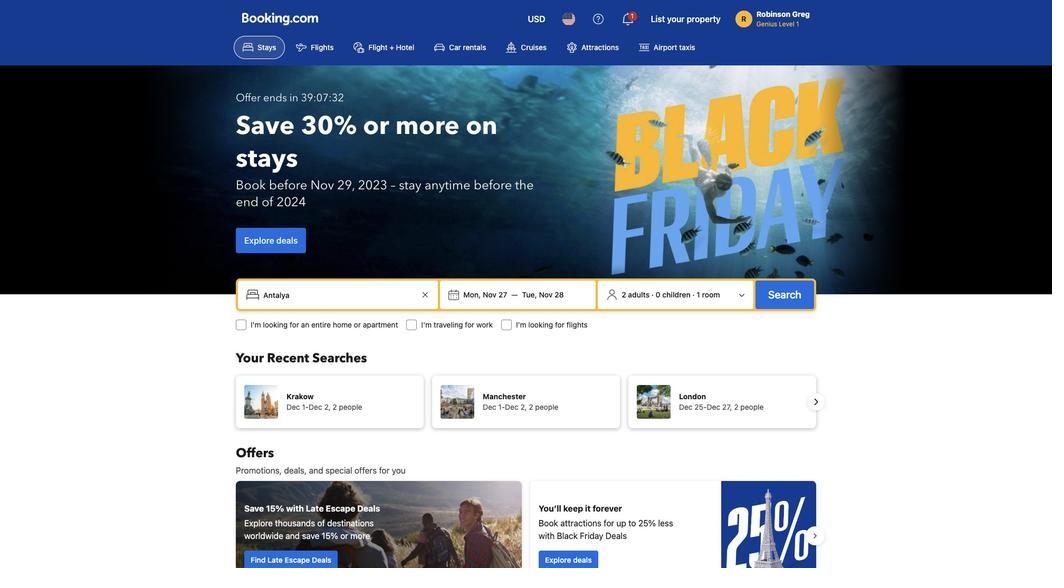 Task type: vqa. For each thing, say whether or not it's contained in the screenshot.
Deals to the bottom
yes



Task type: locate. For each thing, give the bounding box(es) containing it.
2 vertical spatial deals
[[312, 556, 331, 565]]

entire
[[311, 320, 331, 329]]

1 vertical spatial deals
[[573, 556, 592, 565]]

2, down manchester at the bottom of the page
[[521, 403, 527, 412]]

explore up worldwide in the bottom left of the page
[[244, 519, 273, 528]]

deals
[[357, 504, 380, 513], [606, 531, 627, 541], [312, 556, 331, 565]]

1 horizontal spatial i'm
[[421, 320, 432, 329]]

deals inside 'region'
[[573, 556, 592, 565]]

1 horizontal spatial with
[[539, 531, 555, 541]]

0 vertical spatial and
[[309, 466, 323, 475]]

explore deals link down 2024
[[236, 228, 306, 253]]

15%
[[266, 504, 284, 513], [322, 531, 338, 541]]

0 vertical spatial 15%
[[266, 504, 284, 513]]

0 vertical spatial save
[[236, 109, 295, 144]]

0 horizontal spatial book
[[236, 177, 266, 194]]

3 dec from the left
[[483, 403, 496, 412]]

1 horizontal spatial people
[[535, 403, 559, 412]]

for left the 'you'
[[379, 466, 390, 475]]

1 vertical spatial deals
[[606, 531, 627, 541]]

explore for save
[[244, 236, 274, 245]]

find late escape deals link
[[244, 551, 338, 568]]

deals up destinations
[[357, 504, 380, 513]]

book down you'll
[[539, 519, 558, 528]]

0 horizontal spatial deals
[[312, 556, 331, 565]]

1 vertical spatial explore deals link
[[539, 551, 598, 568]]

usd button
[[522, 6, 552, 32]]

2 looking from the left
[[528, 320, 553, 329]]

1 horizontal spatial or
[[354, 320, 361, 329]]

book attractions for up to 25% less with black friday deals image
[[721, 481, 816, 568]]

1 region from the top
[[227, 372, 825, 433]]

or right home
[[354, 320, 361, 329]]

late up thousands on the left bottom of page
[[306, 504, 324, 513]]

people inside krakow dec 1-dec 2, 2 people
[[339, 403, 362, 412]]

1 2, from the left
[[324, 403, 331, 412]]

0 vertical spatial book
[[236, 177, 266, 194]]

0 horizontal spatial 15%
[[266, 504, 284, 513]]

or inside "offer ends in 39:07:32 save 30% or more on stays book before nov 29, 2023 – stay anytime before the end of 2024"
[[363, 109, 389, 144]]

deals down up
[[606, 531, 627, 541]]

before down stays
[[269, 177, 307, 194]]

explore deals down the black
[[545, 556, 592, 565]]

the
[[515, 177, 534, 194]]

2 adults · 0 children · 1 room
[[622, 290, 720, 299]]

0 vertical spatial escape
[[326, 504, 355, 513]]

2 horizontal spatial deals
[[606, 531, 627, 541]]

or for apartment
[[354, 320, 361, 329]]

0 horizontal spatial or
[[340, 531, 348, 541]]

1 vertical spatial with
[[539, 531, 555, 541]]

greg
[[792, 9, 810, 18]]

people
[[339, 403, 362, 412], [535, 403, 559, 412], [741, 403, 764, 412]]

27
[[499, 290, 507, 299]]

looking right i'm
[[528, 320, 553, 329]]

for
[[290, 320, 299, 329], [465, 320, 474, 329], [555, 320, 565, 329], [379, 466, 390, 475], [604, 519, 614, 528]]

1 horizontal spatial explore deals
[[545, 556, 592, 565]]

your recent searches
[[236, 350, 367, 367]]

1 dec from the left
[[287, 403, 300, 412]]

2 vertical spatial explore
[[545, 556, 571, 565]]

more
[[396, 109, 460, 144], [351, 531, 370, 541]]

traveling
[[434, 320, 463, 329]]

for left up
[[604, 519, 614, 528]]

1 horizontal spatial and
[[309, 466, 323, 475]]

explore deals down 2024
[[244, 236, 298, 245]]

or inside save 15% with late escape deals explore thousands of destinations worldwide and save 15% or more
[[340, 531, 348, 541]]

i'm traveling for work
[[421, 320, 493, 329]]

1 vertical spatial explore deals
[[545, 556, 592, 565]]

1- down the krakow
[[302, 403, 309, 412]]

0 horizontal spatial nov
[[311, 177, 334, 194]]

people inside manchester dec 1-dec 2, 2 people
[[535, 403, 559, 412]]

work
[[476, 320, 493, 329]]

2 2, from the left
[[521, 403, 527, 412]]

Where are you going? field
[[259, 286, 419, 305]]

r
[[742, 14, 747, 23]]

apartment
[[363, 320, 398, 329]]

1 left list
[[631, 12, 634, 20]]

2 before from the left
[[474, 177, 512, 194]]

nov left 27
[[483, 290, 497, 299]]

escape
[[326, 504, 355, 513], [285, 556, 310, 565]]

1 horizontal spatial 1
[[697, 290, 700, 299]]

1 horizontal spatial of
[[317, 519, 325, 528]]

1 horizontal spatial before
[[474, 177, 512, 194]]

1 vertical spatial region
[[227, 477, 825, 568]]

explore down the "end"
[[244, 236, 274, 245]]

of up save at the bottom left of the page
[[317, 519, 325, 528]]

and down thousands on the left bottom of page
[[286, 531, 300, 541]]

2
[[622, 290, 626, 299], [333, 403, 337, 412], [529, 403, 533, 412], [734, 403, 739, 412]]

0 vertical spatial explore deals link
[[236, 228, 306, 253]]

1 horizontal spatial deals
[[573, 556, 592, 565]]

list your property link
[[645, 6, 727, 32]]

1 inside dropdown button
[[697, 290, 700, 299]]

1
[[631, 12, 634, 20], [796, 20, 799, 28], [697, 290, 700, 299]]

2 inside manchester dec 1-dec 2, 2 people
[[529, 403, 533, 412]]

i'm left traveling
[[421, 320, 432, 329]]

2 vertical spatial or
[[340, 531, 348, 541]]

1 horizontal spatial explore deals link
[[539, 551, 598, 568]]

1 horizontal spatial nov
[[483, 290, 497, 299]]

1- inside manchester dec 1-dec 2, 2 people
[[498, 403, 505, 412]]

of right the "end"
[[262, 194, 274, 211]]

1 vertical spatial more
[[351, 531, 370, 541]]

0 horizontal spatial looking
[[263, 320, 288, 329]]

explore deals for stays
[[244, 236, 298, 245]]

1 1- from the left
[[302, 403, 309, 412]]

0 horizontal spatial before
[[269, 177, 307, 194]]

1 horizontal spatial deals
[[357, 504, 380, 513]]

1- for manchester
[[498, 403, 505, 412]]

2 region from the top
[[227, 477, 825, 568]]

explore deals
[[244, 236, 298, 245], [545, 556, 592, 565]]

2 i'm from the left
[[421, 320, 432, 329]]

to
[[629, 519, 636, 528]]

2 dec from the left
[[309, 403, 322, 412]]

0 horizontal spatial ·
[[652, 290, 654, 299]]

+
[[390, 43, 394, 52]]

for inside offers promotions, deals, and special offers for you
[[379, 466, 390, 475]]

of
[[262, 194, 274, 211], [317, 519, 325, 528]]

nov left 29,
[[311, 177, 334, 194]]

3 people from the left
[[741, 403, 764, 412]]

offers
[[355, 466, 377, 475]]

0 vertical spatial region
[[227, 372, 825, 433]]

late right find
[[268, 556, 283, 565]]

i'm
[[251, 320, 261, 329], [421, 320, 432, 329]]

explore deals link down the black
[[539, 551, 598, 568]]

1 down greg
[[796, 20, 799, 28]]

30%
[[301, 109, 357, 144]]

0 vertical spatial late
[[306, 504, 324, 513]]

1 looking from the left
[[263, 320, 288, 329]]

people for manchester dec 1-dec 2, 2 people
[[535, 403, 559, 412]]

0 horizontal spatial of
[[262, 194, 274, 211]]

1 vertical spatial explore
[[244, 519, 273, 528]]

2 horizontal spatial nov
[[539, 290, 553, 299]]

next image
[[810, 396, 823, 408]]

0 vertical spatial of
[[262, 194, 274, 211]]

0 horizontal spatial 1-
[[302, 403, 309, 412]]

escape up destinations
[[326, 504, 355, 513]]

i'm up your
[[251, 320, 261, 329]]

2, down searches
[[324, 403, 331, 412]]

people for london dec 25-dec 27, 2 people
[[741, 403, 764, 412]]

up
[[617, 519, 626, 528]]

4 dec from the left
[[505, 403, 519, 412]]

1 horizontal spatial late
[[306, 504, 324, 513]]

with left the black
[[539, 531, 555, 541]]

0 vertical spatial or
[[363, 109, 389, 144]]

car
[[449, 43, 461, 52]]

2 for krakow dec 1-dec 2, 2 people
[[333, 403, 337, 412]]

home
[[333, 320, 352, 329]]

less
[[658, 519, 673, 528]]

deals,
[[284, 466, 307, 475]]

0 vertical spatial more
[[396, 109, 460, 144]]

explore for book
[[545, 556, 571, 565]]

mon, nov 27 — tue, nov 28
[[464, 290, 564, 299]]

save down ends
[[236, 109, 295, 144]]

usd
[[528, 14, 545, 24]]

explore inside save 15% with late escape deals explore thousands of destinations worldwide and save 15% or more
[[244, 519, 273, 528]]

0 horizontal spatial 1
[[631, 12, 634, 20]]

1 horizontal spatial 15%
[[322, 531, 338, 541]]

and
[[309, 466, 323, 475], [286, 531, 300, 541]]

0 vertical spatial deals
[[276, 236, 298, 245]]

1 vertical spatial 15%
[[322, 531, 338, 541]]

i'm for i'm looking for an entire home or apartment
[[251, 320, 261, 329]]

before left the
[[474, 177, 512, 194]]

your
[[236, 350, 264, 367]]

cruises
[[521, 43, 547, 52]]

or right 30%
[[363, 109, 389, 144]]

or down destinations
[[340, 531, 348, 541]]

anytime
[[425, 177, 471, 194]]

krakow dec 1-dec 2, 2 people
[[287, 392, 362, 412]]

1 vertical spatial escape
[[285, 556, 310, 565]]

2 people from the left
[[535, 403, 559, 412]]

for left an
[[290, 320, 299, 329]]

offers promotions, deals, and special offers for you
[[236, 445, 406, 475]]

2, inside manchester dec 1-dec 2, 2 people
[[521, 403, 527, 412]]

0 horizontal spatial people
[[339, 403, 362, 412]]

dec
[[287, 403, 300, 412], [309, 403, 322, 412], [483, 403, 496, 412], [505, 403, 519, 412], [679, 403, 693, 412], [707, 403, 720, 412]]

book down stays
[[236, 177, 266, 194]]

tue, nov 28 button
[[518, 286, 568, 305]]

0 horizontal spatial and
[[286, 531, 300, 541]]

0 horizontal spatial 2,
[[324, 403, 331, 412]]

deals down 2024
[[276, 236, 298, 245]]

0 horizontal spatial with
[[286, 504, 304, 513]]

0 vertical spatial explore
[[244, 236, 274, 245]]

1 horizontal spatial looking
[[528, 320, 553, 329]]

2 inside krakow dec 1-dec 2, 2 people
[[333, 403, 337, 412]]

escape down save at the bottom left of the page
[[285, 556, 310, 565]]

0 horizontal spatial deals
[[276, 236, 298, 245]]

0 horizontal spatial explore deals link
[[236, 228, 306, 253]]

0 vertical spatial explore deals
[[244, 236, 298, 245]]

1 horizontal spatial more
[[396, 109, 460, 144]]

6 dec from the left
[[707, 403, 720, 412]]

looking
[[263, 320, 288, 329], [528, 320, 553, 329]]

0 horizontal spatial late
[[268, 556, 283, 565]]

1 horizontal spatial 1-
[[498, 403, 505, 412]]

1 left room
[[697, 290, 700, 299]]

london dec 25-dec 27, 2 people
[[679, 392, 764, 412]]

special
[[326, 466, 352, 475]]

0 vertical spatial deals
[[357, 504, 380, 513]]

25%
[[638, 519, 656, 528]]

15% up thousands on the left bottom of page
[[266, 504, 284, 513]]

1 horizontal spatial book
[[539, 519, 558, 528]]

people inside london dec 25-dec 27, 2 people
[[741, 403, 764, 412]]

2 horizontal spatial or
[[363, 109, 389, 144]]

2, inside krakow dec 1-dec 2, 2 people
[[324, 403, 331, 412]]

1 vertical spatial save
[[244, 504, 264, 513]]

late inside save 15% with late escape deals explore thousands of destinations worldwide and save 15% or more
[[306, 504, 324, 513]]

1 vertical spatial and
[[286, 531, 300, 541]]

region
[[227, 372, 825, 433], [227, 477, 825, 568]]

1- inside krakow dec 1-dec 2, 2 people
[[302, 403, 309, 412]]

explore deals link for 25%
[[539, 551, 598, 568]]

0 vertical spatial with
[[286, 504, 304, 513]]

0 horizontal spatial explore deals
[[244, 236, 298, 245]]

1 i'm from the left
[[251, 320, 261, 329]]

robinson
[[757, 9, 791, 18]]

tue,
[[522, 290, 537, 299]]

with inside you'll keep it forever book attractions for up to 25% less with black friday deals
[[539, 531, 555, 541]]

book inside "offer ends in 39:07:32 save 30% or more on stays book before nov 29, 2023 – stay anytime before the end of 2024"
[[236, 177, 266, 194]]

save up worldwide in the bottom left of the page
[[244, 504, 264, 513]]

deals down friday
[[573, 556, 592, 565]]

1- down manchester at the bottom of the page
[[498, 403, 505, 412]]

for left work
[[465, 320, 474, 329]]

for for flights
[[555, 320, 565, 329]]

explore down the black
[[545, 556, 571, 565]]

2 inside london dec 25-dec 27, 2 people
[[734, 403, 739, 412]]

search
[[768, 289, 802, 301]]

0 horizontal spatial escape
[[285, 556, 310, 565]]

2 horizontal spatial people
[[741, 403, 764, 412]]

· right the children
[[693, 290, 695, 299]]

0 horizontal spatial more
[[351, 531, 370, 541]]

escape inside save 15% with late escape deals explore thousands of destinations worldwide and save 15% or more
[[326, 504, 355, 513]]

offer
[[236, 91, 261, 105]]

level
[[779, 20, 795, 28]]

1 horizontal spatial 2,
[[521, 403, 527, 412]]

explore deals for 25%
[[545, 556, 592, 565]]

0 horizontal spatial i'm
[[251, 320, 261, 329]]

1 people from the left
[[339, 403, 362, 412]]

explore deals inside 'region'
[[545, 556, 592, 565]]

looking left an
[[263, 320, 288, 329]]

nov left 28
[[539, 290, 553, 299]]

airport
[[654, 43, 677, 52]]

in
[[290, 91, 298, 105]]

· left 0
[[652, 290, 654, 299]]

1 vertical spatial of
[[317, 519, 325, 528]]

flights link
[[287, 36, 343, 59]]

2 1- from the left
[[498, 403, 505, 412]]

1 horizontal spatial ·
[[693, 290, 695, 299]]

and right the deals, at the bottom of page
[[309, 466, 323, 475]]

1 vertical spatial book
[[539, 519, 558, 528]]

1-
[[302, 403, 309, 412], [498, 403, 505, 412]]

15% right save at the bottom left of the page
[[322, 531, 338, 541]]

for left flights
[[555, 320, 565, 329]]

2 horizontal spatial 1
[[796, 20, 799, 28]]

·
[[652, 290, 654, 299], [693, 290, 695, 299]]

with
[[286, 504, 304, 513], [539, 531, 555, 541]]

2 for london dec 25-dec 27, 2 people
[[734, 403, 739, 412]]

2023
[[358, 177, 388, 194]]

1 vertical spatial or
[[354, 320, 361, 329]]

0
[[656, 290, 661, 299]]

with up thousands on the left bottom of page
[[286, 504, 304, 513]]

book inside you'll keep it forever book attractions for up to 25% less with black friday deals
[[539, 519, 558, 528]]

region containing krakow
[[227, 372, 825, 433]]

keep
[[563, 504, 583, 513]]

deals down save at the bottom left of the page
[[312, 556, 331, 565]]

hotel
[[396, 43, 414, 52]]

1 horizontal spatial escape
[[326, 504, 355, 513]]



Task type: describe. For each thing, give the bounding box(es) containing it.
1 inside robinson greg genius level 1
[[796, 20, 799, 28]]

krakow
[[287, 392, 314, 401]]

deals inside you'll keep it forever book attractions for up to 25% less with black friday deals
[[606, 531, 627, 541]]

attractions
[[582, 43, 619, 52]]

27,
[[722, 403, 732, 412]]

thousands
[[275, 519, 315, 528]]

1 before from the left
[[269, 177, 307, 194]]

29,
[[337, 177, 355, 194]]

25-
[[695, 403, 707, 412]]

search button
[[756, 281, 814, 309]]

attractions
[[560, 519, 602, 528]]

of inside save 15% with late escape deals explore thousands of destinations worldwide and save 15% or more
[[317, 519, 325, 528]]

1- for krakow
[[302, 403, 309, 412]]

offer ends in 39:07:32 save 30% or more on stays book before nov 29, 2023 – stay anytime before the end of 2024
[[236, 91, 534, 211]]

39:07:32
[[301, 91, 344, 105]]

searches
[[312, 350, 367, 367]]

more inside "offer ends in 39:07:32 save 30% or more on stays book before nov 29, 2023 – stay anytime before the end of 2024"
[[396, 109, 460, 144]]

deals inside save 15% with late escape deals explore thousands of destinations worldwide and save 15% or more
[[357, 504, 380, 513]]

28
[[555, 290, 564, 299]]

2 adults · 0 children · 1 room button
[[602, 285, 749, 305]]

save
[[302, 531, 320, 541]]

explore deals link for stays
[[236, 228, 306, 253]]

and inside offers promotions, deals, and special offers for you
[[309, 466, 323, 475]]

car rentals link
[[425, 36, 495, 59]]

2, for manchester
[[521, 403, 527, 412]]

1 · from the left
[[652, 290, 654, 299]]

robinson greg genius level 1
[[757, 9, 810, 28]]

flights
[[567, 320, 588, 329]]

manchester dec 1-dec 2, 2 people
[[483, 392, 559, 412]]

rentals
[[463, 43, 486, 52]]

adults
[[628, 290, 650, 299]]

deals for 25%
[[573, 556, 592, 565]]

worldwide
[[244, 531, 283, 541]]

1 button
[[615, 6, 640, 32]]

list
[[651, 14, 665, 24]]

london
[[679, 392, 706, 401]]

group of friends hiking in the mountains on a sunny day image
[[236, 481, 522, 568]]

children
[[662, 290, 691, 299]]

5 dec from the left
[[679, 403, 693, 412]]

genius
[[757, 20, 777, 28]]

and inside save 15% with late escape deals explore thousands of destinations worldwide and save 15% or more
[[286, 531, 300, 541]]

booking.com image
[[242, 13, 318, 25]]

taxis
[[679, 43, 695, 52]]

cruises link
[[497, 36, 556, 59]]

deals for stays
[[276, 236, 298, 245]]

1 vertical spatial late
[[268, 556, 283, 565]]

deals inside the find late escape deals link
[[312, 556, 331, 565]]

flight
[[369, 43, 388, 52]]

2 for manchester dec 1-dec 2, 2 people
[[529, 403, 533, 412]]

–
[[391, 177, 396, 194]]

stays link
[[234, 36, 285, 59]]

stays
[[258, 43, 276, 52]]

more inside save 15% with late escape deals explore thousands of destinations worldwide and save 15% or more
[[351, 531, 370, 541]]

2 inside dropdown button
[[622, 290, 626, 299]]

black
[[557, 531, 578, 541]]

airport taxis
[[654, 43, 695, 52]]

escape inside the find late escape deals link
[[285, 556, 310, 565]]

looking for i'm
[[263, 320, 288, 329]]

friday
[[580, 531, 603, 541]]

flight + hotel
[[369, 43, 414, 52]]

an
[[301, 320, 309, 329]]

on
[[466, 109, 498, 144]]

2024
[[277, 194, 306, 211]]

forever
[[593, 504, 622, 513]]

i'm for i'm traveling for work
[[421, 320, 432, 329]]

promotions,
[[236, 466, 282, 475]]

you
[[392, 466, 406, 475]]

you'll keep it forever book attractions for up to 25% less with black friday deals
[[539, 504, 673, 541]]

i'm looking for an entire home or apartment
[[251, 320, 398, 329]]

list your property
[[651, 14, 721, 24]]

people for krakow dec 1-dec 2, 2 people
[[339, 403, 362, 412]]

—
[[512, 290, 518, 299]]

or for more
[[363, 109, 389, 144]]

room
[[702, 290, 720, 299]]

your
[[667, 14, 685, 24]]

i'm looking for flights
[[516, 320, 588, 329]]

car rentals
[[449, 43, 486, 52]]

of inside "offer ends in 39:07:32 save 30% or more on stays book before nov 29, 2023 – stay anytime before the end of 2024"
[[262, 194, 274, 211]]

save inside "offer ends in 39:07:32 save 30% or more on stays book before nov 29, 2023 – stay anytime before the end of 2024"
[[236, 109, 295, 144]]

i'm
[[516, 320, 527, 329]]

looking for i'm
[[528, 320, 553, 329]]

end
[[236, 194, 259, 211]]

nov inside "offer ends in 39:07:32 save 30% or more on stays book before nov 29, 2023 – stay anytime before the end of 2024"
[[311, 177, 334, 194]]

for inside you'll keep it forever book attractions for up to 25% less with black friday deals
[[604, 519, 614, 528]]

it
[[585, 504, 591, 513]]

find
[[251, 556, 266, 565]]

manchester
[[483, 392, 526, 401]]

for for an
[[290, 320, 299, 329]]

1 inside dropdown button
[[631, 12, 634, 20]]

2 · from the left
[[693, 290, 695, 299]]

mon,
[[464, 290, 481, 299]]

your account menu robinson greg genius level 1 element
[[736, 5, 814, 29]]

with inside save 15% with late escape deals explore thousands of destinations worldwide and save 15% or more
[[286, 504, 304, 513]]

save inside save 15% with late escape deals explore thousands of destinations worldwide and save 15% or more
[[244, 504, 264, 513]]

airport taxis link
[[630, 36, 704, 59]]

stays
[[236, 141, 298, 176]]

destinations
[[327, 519, 374, 528]]

recent
[[267, 350, 309, 367]]

find late escape deals
[[251, 556, 331, 565]]

flights
[[311, 43, 334, 52]]

2, for krakow
[[324, 403, 331, 412]]

save 15% with late escape deals explore thousands of destinations worldwide and save 15% or more
[[244, 504, 380, 541]]

offers
[[236, 445, 274, 462]]

property
[[687, 14, 721, 24]]

for for work
[[465, 320, 474, 329]]

region containing save 15% with late escape deals
[[227, 477, 825, 568]]

ends
[[263, 91, 287, 105]]



